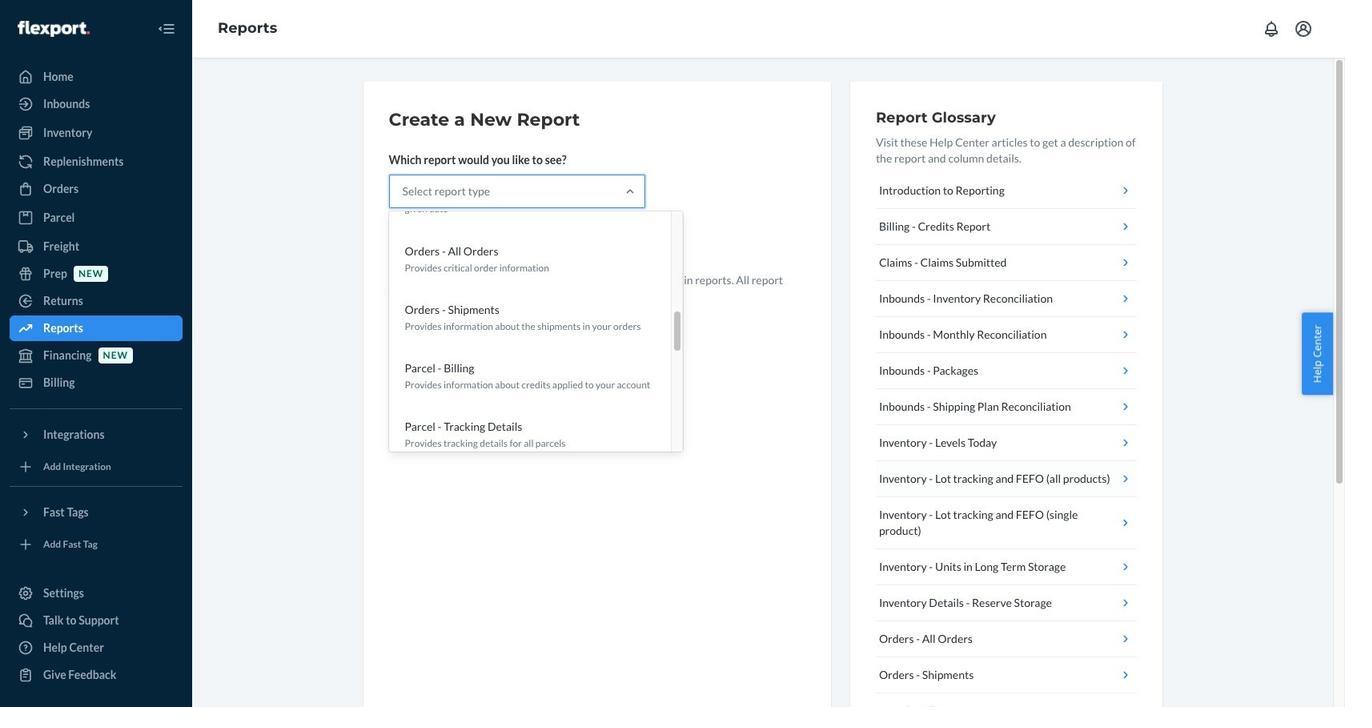 Task type: vqa. For each thing, say whether or not it's contained in the screenshot.
the clear button
no



Task type: locate. For each thing, give the bounding box(es) containing it.
close navigation image
[[157, 19, 176, 38]]

flexport logo image
[[18, 21, 90, 37]]

open notifications image
[[1262, 19, 1281, 38]]



Task type: describe. For each thing, give the bounding box(es) containing it.
open account menu image
[[1294, 19, 1313, 38]]



